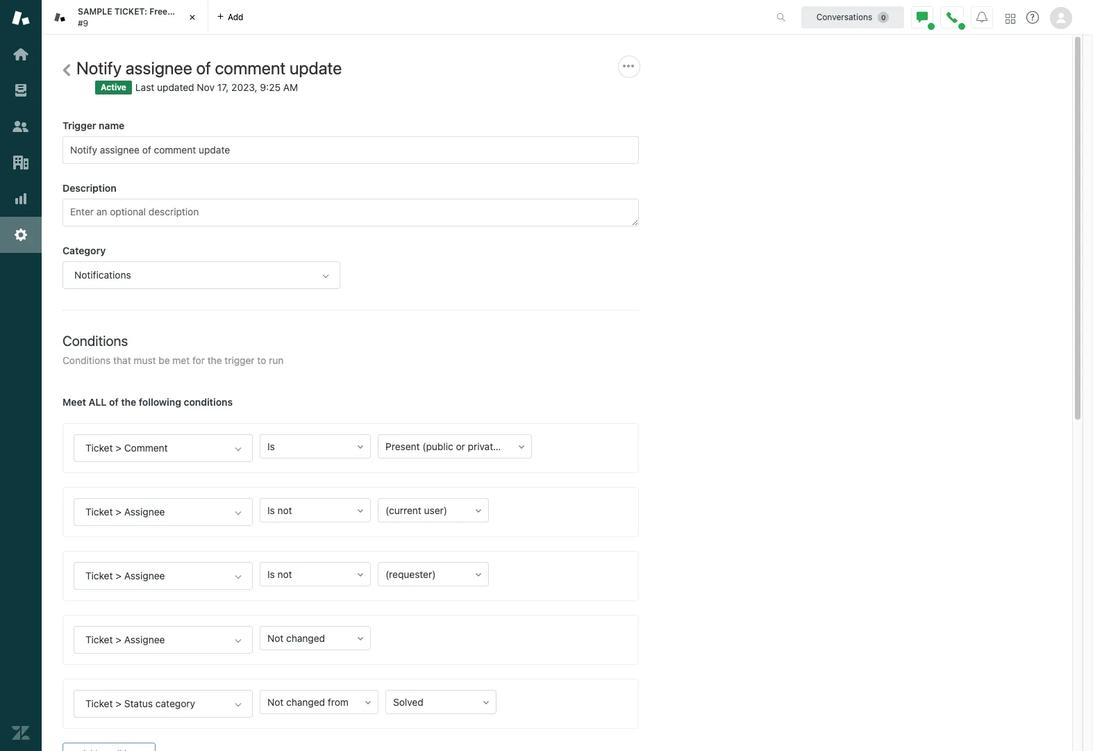 Task type: locate. For each thing, give the bounding box(es) containing it.
button displays agent's chat status as online. image
[[917, 11, 928, 23]]

zendesk products image
[[1006, 14, 1016, 23]]

admin image
[[12, 226, 30, 244]]

views image
[[12, 81, 30, 99]]

add button
[[208, 0, 252, 34]]

reporting image
[[12, 190, 30, 208]]

customers image
[[12, 117, 30, 135]]

tab
[[42, 0, 208, 35]]

#9
[[78, 18, 88, 28]]

get help image
[[1027, 11, 1039, 24]]

organizations image
[[12, 154, 30, 172]]

sample
[[78, 6, 112, 17]]



Task type: describe. For each thing, give the bounding box(es) containing it.
repair
[[170, 6, 194, 17]]

notifications image
[[977, 11, 988, 23]]

free
[[149, 6, 168, 17]]

add
[[228, 11, 244, 22]]

ticket:
[[114, 6, 147, 17]]

conversations button
[[802, 6, 905, 28]]

close image
[[186, 10, 199, 24]]

zendesk support image
[[12, 9, 30, 27]]

get started image
[[12, 45, 30, 63]]

tabs tab list
[[42, 0, 762, 35]]

tab containing sample ticket: free repair
[[42, 0, 208, 35]]

conversations
[[817, 11, 873, 22]]

main element
[[0, 0, 42, 751]]

sample ticket: free repair #9
[[78, 6, 194, 28]]

zendesk image
[[12, 724, 30, 742]]



Task type: vqa. For each thing, say whether or not it's contained in the screenshot.
Zendesk Products 'icon'
yes



